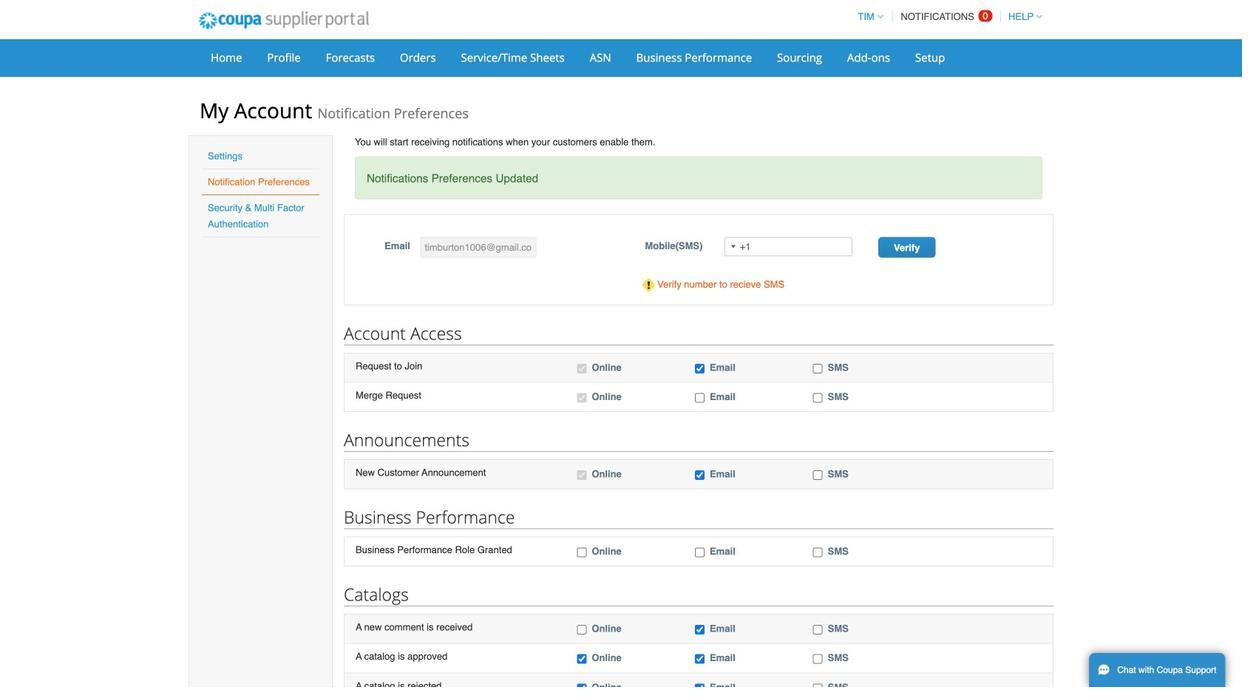 Task type: describe. For each thing, give the bounding box(es) containing it.
+1 201-555-0123 text field
[[725, 237, 853, 256]]

coupa supplier portal image
[[189, 2, 379, 39]]



Task type: locate. For each thing, give the bounding box(es) containing it.
None checkbox
[[813, 364, 823, 373], [695, 393, 705, 403], [813, 393, 823, 403], [813, 470, 823, 480], [695, 548, 705, 557], [577, 625, 587, 635], [695, 625, 705, 635], [813, 625, 823, 635], [577, 654, 587, 664], [695, 654, 705, 664], [577, 684, 587, 687], [695, 684, 705, 687], [813, 364, 823, 373], [695, 393, 705, 403], [813, 393, 823, 403], [813, 470, 823, 480], [695, 548, 705, 557], [577, 625, 587, 635], [695, 625, 705, 635], [813, 625, 823, 635], [577, 654, 587, 664], [695, 654, 705, 664], [577, 684, 587, 687], [695, 684, 705, 687]]

telephone country code image
[[731, 245, 736, 248]]

None text field
[[420, 237, 536, 258]]

Telephone country code field
[[725, 238, 740, 255]]

None checkbox
[[577, 364, 587, 373], [695, 364, 705, 373], [577, 393, 587, 403], [577, 470, 587, 480], [695, 470, 705, 480], [577, 548, 587, 557], [813, 548, 823, 557], [813, 654, 823, 664], [813, 684, 823, 687], [577, 364, 587, 373], [695, 364, 705, 373], [577, 393, 587, 403], [577, 470, 587, 480], [695, 470, 705, 480], [577, 548, 587, 557], [813, 548, 823, 557], [813, 654, 823, 664], [813, 684, 823, 687]]

navigation
[[852, 2, 1043, 31]]



Task type: vqa. For each thing, say whether or not it's contained in the screenshot.
PANEL
no



